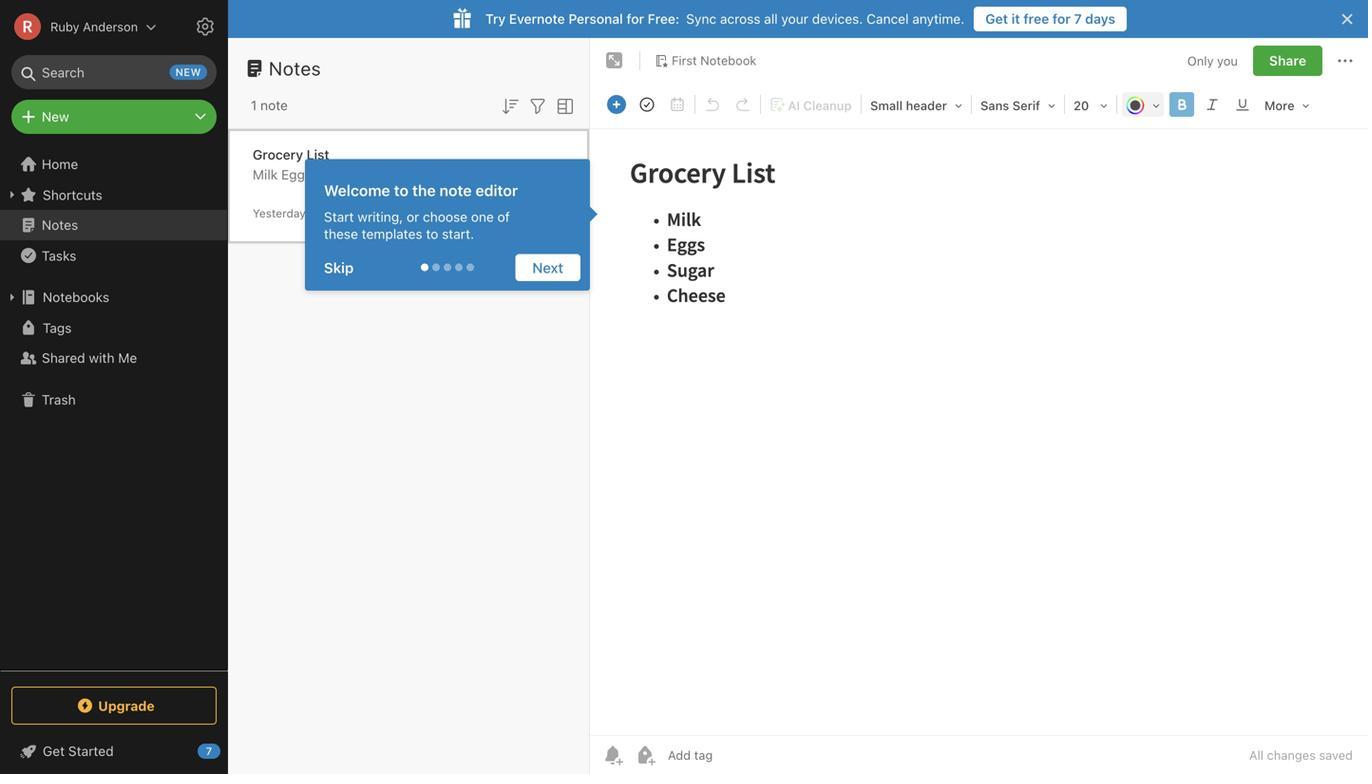 Task type: describe. For each thing, give the bounding box(es) containing it.
task image
[[634, 91, 661, 118]]

it
[[1012, 11, 1020, 27]]

eggs
[[281, 167, 312, 182]]

the
[[412, 182, 436, 200]]

note list element
[[228, 38, 590, 775]]

share button
[[1254, 46, 1323, 76]]

free:
[[648, 11, 680, 27]]

1
[[251, 97, 257, 113]]

choose
[[423, 209, 468, 225]]

Add tag field
[[666, 747, 809, 764]]

start
[[324, 209, 354, 225]]

trash link
[[0, 385, 227, 415]]

expand note image
[[604, 49, 626, 72]]

all
[[1250, 748, 1264, 763]]

serif
[[1013, 98, 1041, 113]]

0 vertical spatial to
[[394, 182, 409, 200]]

templates
[[362, 226, 423, 242]]

notes link
[[0, 210, 227, 240]]

more
[[1265, 98, 1295, 113]]

new
[[42, 109, 69, 125]]

next
[[533, 259, 564, 276]]

yesterday
[[253, 207, 306, 220]]

7
[[1074, 11, 1082, 27]]

add a reminder image
[[602, 744, 624, 767]]

all
[[764, 11, 778, 27]]

shared
[[42, 350, 85, 366]]

settings image
[[194, 15, 217, 38]]

one
[[471, 209, 494, 225]]

expand notebooks image
[[5, 290, 20, 305]]

start.
[[442, 226, 474, 242]]

home
[[42, 156, 78, 172]]

skip button
[[315, 254, 371, 281]]

Insert field
[[603, 91, 631, 118]]

get
[[986, 11, 1008, 27]]

only
[[1188, 53, 1214, 68]]

evernote
[[509, 11, 565, 27]]

1 vertical spatial to
[[426, 226, 438, 242]]

small header
[[871, 98, 947, 113]]

click to collapse image
[[221, 739, 235, 762]]

upgrade button
[[11, 687, 217, 725]]

cancel
[[867, 11, 909, 27]]

first notebook button
[[648, 48, 763, 74]]

share
[[1270, 53, 1307, 68]]

days
[[1086, 11, 1116, 27]]

shared with me
[[42, 350, 137, 366]]

only you
[[1188, 53, 1238, 68]]

tags button
[[0, 313, 227, 343]]

get it free for 7 days button
[[974, 7, 1127, 31]]

first
[[672, 53, 697, 68]]

note inside 'welcome to the note editor start writing, or choose one of these templates to start.'
[[440, 182, 472, 200]]

welcome to the note editor start writing, or choose one of these templates to start.
[[324, 182, 518, 242]]

tasks button
[[0, 240, 227, 271]]

note window element
[[590, 38, 1369, 775]]

notes inside 'link'
[[42, 217, 78, 233]]

across
[[720, 11, 761, 27]]

tags
[[43, 320, 72, 336]]

sync
[[686, 11, 717, 27]]



Task type: vqa. For each thing, say whether or not it's contained in the screenshot.
EXPAND NOTEBOOKS icon
yes



Task type: locate. For each thing, give the bounding box(es) containing it.
skip
[[324, 259, 354, 276]]

milk
[[253, 167, 278, 182]]

these
[[324, 226, 358, 242]]

with
[[89, 350, 115, 366]]

list
[[307, 147, 329, 163]]

for left free:
[[627, 11, 644, 27]]

20
[[1074, 98, 1089, 113]]

writing,
[[358, 209, 403, 225]]

1 horizontal spatial notes
[[269, 57, 321, 79]]

notebook
[[701, 53, 757, 68]]

add tag image
[[634, 744, 657, 767]]

notes up tasks at left top
[[42, 217, 78, 233]]

devices.
[[812, 11, 863, 27]]

to
[[394, 182, 409, 200], [426, 226, 438, 242]]

anytime.
[[913, 11, 965, 27]]

welcome
[[324, 182, 390, 200]]

milk eggs sugar cheese
[[253, 167, 401, 182]]

upgrade
[[98, 698, 155, 714]]

bold image
[[1169, 91, 1196, 118]]

shortcuts button
[[0, 180, 227, 210]]

1 horizontal spatial note
[[440, 182, 472, 200]]

try evernote personal for free: sync across all your devices. cancel anytime.
[[486, 11, 965, 27]]

notebooks link
[[0, 282, 227, 313]]

your
[[782, 11, 809, 27]]

for
[[627, 11, 644, 27], [1053, 11, 1071, 27]]

tree containing home
[[0, 149, 228, 670]]

changes
[[1267, 748, 1316, 763]]

sans serif
[[981, 98, 1041, 113]]

notes inside note list element
[[269, 57, 321, 79]]

of
[[498, 209, 510, 225]]

note
[[261, 97, 288, 113], [440, 182, 472, 200]]

Note Editor text field
[[590, 129, 1369, 736]]

0 horizontal spatial notes
[[42, 217, 78, 233]]

1 vertical spatial note
[[440, 182, 472, 200]]

0 horizontal spatial note
[[261, 97, 288, 113]]

trash
[[42, 392, 76, 408]]

1 horizontal spatial to
[[426, 226, 438, 242]]

new button
[[11, 100, 217, 134]]

Search text field
[[25, 55, 203, 89]]

notes
[[269, 57, 321, 79], [42, 217, 78, 233]]

Font color field
[[1120, 91, 1167, 119]]

0 vertical spatial notes
[[269, 57, 321, 79]]

free
[[1024, 11, 1050, 27]]

underline image
[[1230, 91, 1256, 118]]

header
[[906, 98, 947, 113]]

to left the
[[394, 182, 409, 200]]

next button
[[515, 254, 581, 281]]

tree
[[0, 149, 228, 670]]

sugar
[[315, 167, 352, 182]]

1 vertical spatial notes
[[42, 217, 78, 233]]

More field
[[1258, 91, 1317, 119]]

italic image
[[1199, 91, 1226, 118]]

sans
[[981, 98, 1010, 113]]

grocery
[[253, 147, 303, 163]]

or
[[407, 209, 419, 225]]

editor
[[476, 182, 518, 200]]

for inside button
[[1053, 11, 1071, 27]]

1 horizontal spatial for
[[1053, 11, 1071, 27]]

for left 7
[[1053, 11, 1071, 27]]

get it free for 7 days
[[986, 11, 1116, 27]]

0 horizontal spatial to
[[394, 182, 409, 200]]

cheese
[[355, 167, 401, 182]]

me
[[118, 350, 137, 366]]

Heading level field
[[864, 91, 969, 119]]

for for 7
[[1053, 11, 1071, 27]]

saved
[[1320, 748, 1353, 763]]

notes up 1 note
[[269, 57, 321, 79]]

personal
[[569, 11, 623, 27]]

grocery list
[[253, 147, 329, 163]]

0 horizontal spatial for
[[627, 11, 644, 27]]

None search field
[[25, 55, 203, 89]]

small
[[871, 98, 903, 113]]

Font size field
[[1067, 91, 1115, 119]]

for for free:
[[627, 11, 644, 27]]

shortcuts
[[43, 187, 102, 203]]

notebooks
[[43, 289, 109, 305]]

1 note
[[251, 97, 288, 113]]

0 vertical spatial note
[[261, 97, 288, 113]]

tasks
[[42, 248, 76, 264]]

Font family field
[[974, 91, 1063, 119]]

note right 1
[[261, 97, 288, 113]]

first notebook
[[672, 53, 757, 68]]

note up choose
[[440, 182, 472, 200]]

home link
[[0, 149, 228, 180]]

shared with me link
[[0, 343, 227, 374]]

2 for from the left
[[1053, 11, 1071, 27]]

1 for from the left
[[627, 11, 644, 27]]

try
[[486, 11, 506, 27]]

to down choose
[[426, 226, 438, 242]]

you
[[1218, 53, 1238, 68]]

all changes saved
[[1250, 748, 1353, 763]]



